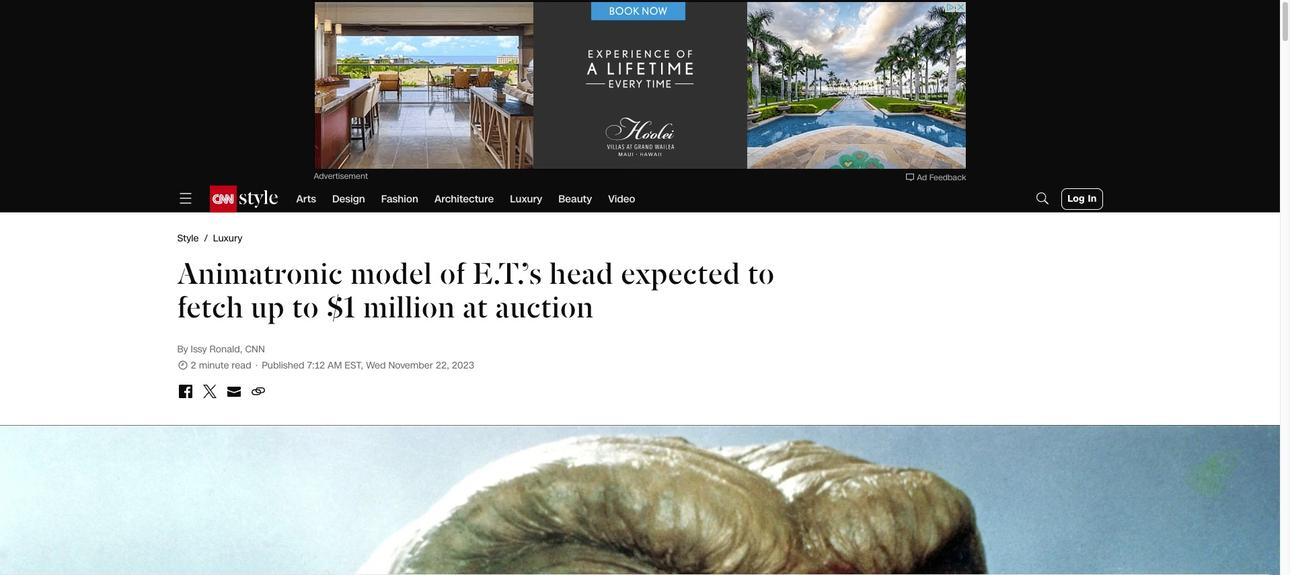 Task type: describe. For each thing, give the bounding box(es) containing it.
style / luxury
[[177, 232, 242, 245]]

architecture link
[[435, 186, 494, 213]]

animatronic
[[177, 262, 343, 291]]

by issy ronald , cnn
[[177, 343, 265, 356]]

arts link
[[296, 186, 316, 213]]

design
[[332, 192, 365, 206]]

2 minute read
[[188, 359, 254, 372]]

advertisement region
[[314, 1, 966, 170]]

share with facebook image
[[177, 383, 193, 400]]

up
[[251, 295, 285, 325]]

est,
[[345, 359, 363, 372]]

design link
[[332, 186, 365, 213]]

search icon image
[[1035, 190, 1051, 206]]

/
[[204, 232, 208, 245]]

ad feedback
[[917, 172, 966, 183]]

expected
[[621, 262, 740, 291]]

style
[[177, 232, 199, 245]]

head
[[550, 262, 613, 291]]

1 horizontal spatial luxury
[[510, 192, 542, 206]]

model
[[350, 262, 432, 291]]

of
[[440, 262, 465, 291]]

share with x image
[[201, 383, 218, 400]]

2
[[191, 359, 196, 372]]

million
[[363, 295, 455, 325]]

ad
[[917, 172, 927, 183]]

november
[[388, 359, 433, 372]]

by
[[177, 343, 188, 356]]

7:12
[[307, 359, 325, 372]]

in
[[1088, 192, 1097, 205]]

issy
[[191, 343, 207, 356]]

am
[[328, 359, 342, 372]]

minute
[[199, 359, 229, 372]]

fashion link
[[381, 186, 418, 213]]



Task type: locate. For each thing, give the bounding box(es) containing it.
cnn
[[245, 343, 265, 356]]

luxury right /
[[213, 232, 242, 245]]

0 vertical spatial luxury link
[[510, 186, 542, 213]]

e.t.'s
[[472, 262, 542, 291]]

,
[[240, 343, 242, 356]]

1 horizontal spatial to
[[748, 262, 775, 291]]

feedback
[[930, 172, 966, 183]]

0 horizontal spatial luxury link
[[213, 232, 242, 245]]

open menu icon image
[[177, 190, 193, 206]]

log in link
[[1062, 188, 1103, 210]]

log
[[1068, 192, 1085, 205]]

1 vertical spatial luxury link
[[213, 232, 242, 245]]

architecture
[[435, 192, 494, 206]]

fetch
[[177, 295, 243, 325]]

wed
[[366, 359, 386, 372]]

1 vertical spatial luxury
[[213, 232, 242, 245]]

luxury
[[510, 192, 542, 206], [213, 232, 242, 245]]

video
[[608, 192, 635, 206]]

style link
[[177, 232, 199, 245]]

1 horizontal spatial luxury link
[[510, 186, 542, 213]]

$1
[[326, 295, 356, 325]]

to
[[748, 262, 775, 291], [292, 295, 319, 325]]

auction
[[495, 295, 594, 325]]

luxury left beauty link
[[510, 192, 542, 206]]

copy link to clipboard image
[[250, 383, 266, 400]]

22,
[[436, 359, 449, 372]]

1 vertical spatial to
[[292, 295, 319, 325]]

fashion
[[381, 192, 418, 206]]

published         7:12 am est, wed november 22, 2023
[[262, 359, 474, 372]]

animatronic model of e.t.'s head expected to fetch up to $1 million at auction
[[177, 262, 775, 325]]

2pg815n e.t. the extra-terrestrial 1982.
 the alien image
[[0, 425, 1280, 575]]

2023
[[452, 359, 474, 372]]

0 horizontal spatial to
[[292, 295, 319, 325]]

published
[[262, 359, 304, 372]]

0 vertical spatial luxury
[[510, 192, 542, 206]]

0 horizontal spatial luxury
[[213, 232, 242, 245]]

read
[[232, 359, 251, 372]]

ronald
[[210, 343, 240, 356]]

0 vertical spatial to
[[748, 262, 775, 291]]

at
[[463, 295, 488, 325]]

video link
[[608, 186, 635, 213]]

luxury link right /
[[213, 232, 242, 245]]

share with email image
[[226, 383, 242, 400]]

beauty link
[[559, 186, 592, 213]]

beauty
[[559, 192, 592, 206]]

luxury link
[[510, 186, 542, 213], [213, 232, 242, 245]]

log in
[[1068, 192, 1097, 205]]

arts
[[296, 192, 316, 206]]

luxury link left beauty link
[[510, 186, 542, 213]]



Task type: vqa. For each thing, say whether or not it's contained in the screenshot.
the leftmost For
no



